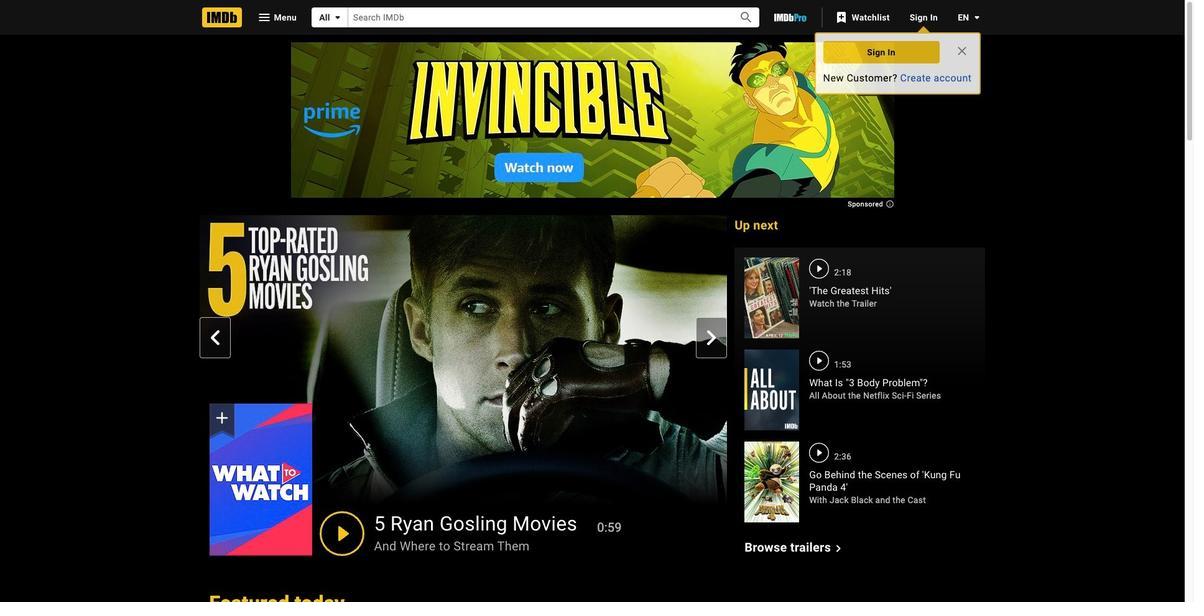Task type: vqa. For each thing, say whether or not it's contained in the screenshot.
watchlist image
yes



Task type: describe. For each thing, give the bounding box(es) containing it.
menu image
[[257, 10, 271, 25]]

home image
[[202, 7, 242, 27]]

watchlist image
[[834, 10, 849, 25]]

chevron right image
[[831, 541, 846, 556]]

chevron left inline image
[[207, 330, 222, 345]]

chevron right inline image
[[704, 330, 719, 345]]

5 ryan gosling movies element
[[199, 215, 727, 556]]

all about 3 body problem image
[[745, 350, 799, 431]]

arrow drop down image
[[969, 10, 984, 25]]

Search IMDb text field
[[348, 8, 725, 27]]

the greatest hits image
[[745, 258, 799, 339]]

sponsored content section
[[291, 42, 894, 207]]

submit search image
[[739, 10, 754, 25]]



Task type: locate. For each thing, give the bounding box(es) containing it.
None field
[[348, 8, 725, 27]]

arrow drop down image
[[330, 10, 345, 25]]

5 top-rated ryan gosling movies to watch image
[[199, 215, 727, 512], [209, 404, 312, 556], [209, 404, 312, 556]]

close image
[[954, 44, 969, 58]]

group
[[199, 215, 727, 556], [209, 404, 312, 556]]

kung fu panda 4 image
[[745, 442, 799, 523]]

None search field
[[312, 7, 760, 27]]



